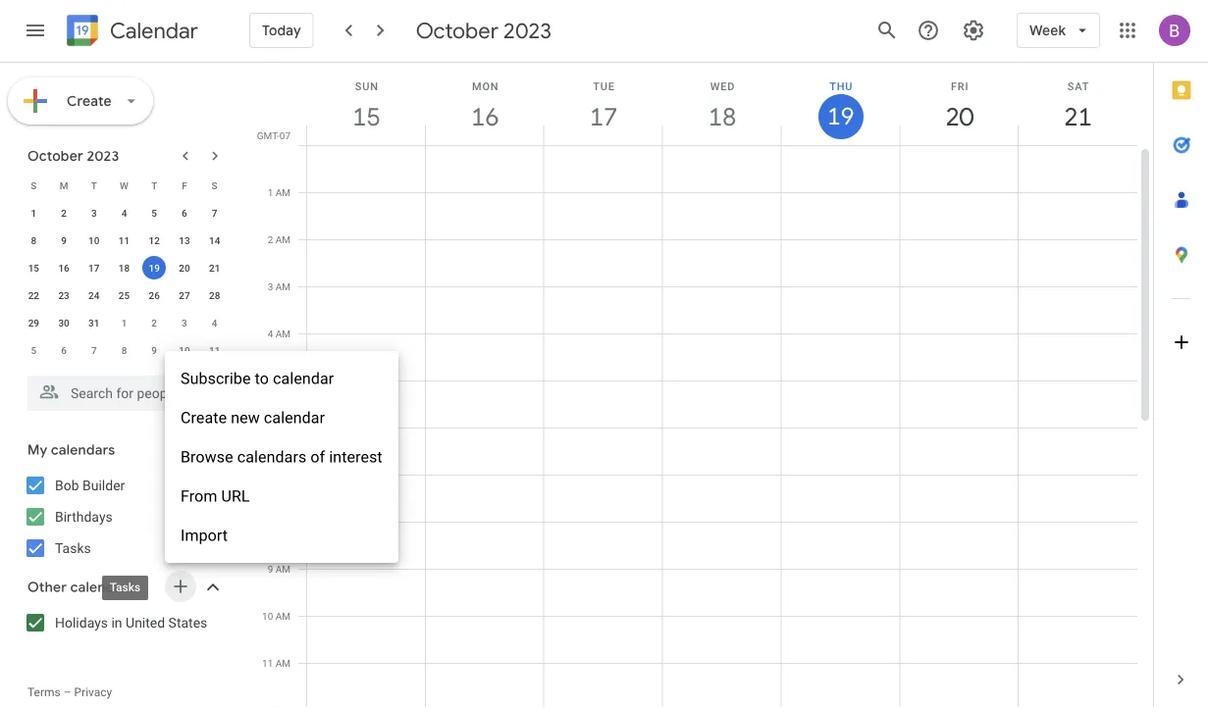 Task type: locate. For each thing, give the bounding box(es) containing it.
1 horizontal spatial 18
[[707, 101, 735, 133]]

0 vertical spatial 16
[[470, 101, 498, 133]]

row containing 15
[[19, 254, 230, 282]]

2 vertical spatial 1
[[121, 317, 127, 329]]

20 inside row
[[179, 262, 190, 274]]

6 for november 6 element
[[61, 345, 67, 356]]

5 am from the top
[[276, 375, 291, 387]]

other calendars
[[27, 579, 135, 597]]

from url
[[181, 487, 250, 506]]

from
[[181, 487, 217, 506]]

2023 down "create" popup button
[[87, 147, 119, 165]]

2 vertical spatial 5
[[268, 375, 273, 387]]

18 element
[[112, 256, 136, 280]]

am right to
[[276, 375, 291, 387]]

1 horizontal spatial t
[[151, 180, 157, 191]]

2 t from the left
[[151, 180, 157, 191]]

browse calendars of interest
[[181, 448, 383, 467]]

11 inside november 11 element
[[209, 345, 220, 356]]

29 element
[[22, 311, 46, 335]]

0 vertical spatial 7
[[212, 207, 217, 219]]

15 element
[[22, 256, 46, 280]]

1 horizontal spatial 10
[[179, 345, 190, 356]]

1 vertical spatial 18
[[119, 262, 130, 274]]

3 am from the top
[[276, 281, 291, 293]]

row containing 5
[[19, 337, 230, 364]]

1 horizontal spatial 17
[[589, 101, 617, 133]]

17 up 24
[[88, 262, 100, 274]]

8
[[31, 235, 37, 246], [121, 345, 127, 356]]

am for 11 am
[[276, 658, 291, 669]]

0 horizontal spatial t
[[91, 180, 97, 191]]

am up 10 am
[[276, 563, 291, 575]]

terms – privacy
[[27, 686, 112, 700]]

2 vertical spatial 10
[[262, 611, 273, 622]]

15 up 22
[[28, 262, 39, 274]]

cell
[[307, 145, 426, 709], [426, 145, 545, 709], [545, 145, 663, 709], [663, 145, 782, 709], [782, 145, 900, 709], [900, 145, 1019, 709], [1019, 145, 1138, 709]]

october
[[416, 17, 499, 44], [27, 147, 83, 165]]

4 down 28 'element'
[[212, 317, 217, 329]]

calendar down 5 am
[[264, 409, 325, 428]]

20 down fri
[[944, 101, 973, 133]]

18 inside 18 element
[[119, 262, 130, 274]]

1 horizontal spatial 3
[[182, 317, 187, 329]]

am up 2 am
[[276, 187, 291, 198]]

10 down 'november 3' element
[[179, 345, 190, 356]]

16 up the 23
[[58, 262, 69, 274]]

1 vertical spatial 7
[[91, 345, 97, 356]]

1 up 15 element
[[31, 207, 37, 219]]

2 horizontal spatial 4
[[268, 328, 273, 340]]

am for 5 am
[[276, 375, 291, 387]]

16 inside row
[[58, 262, 69, 274]]

october 2023
[[416, 17, 552, 44], [27, 147, 119, 165]]

6 down f
[[182, 207, 187, 219]]

tue
[[593, 80, 615, 92]]

0 horizontal spatial 9
[[61, 235, 67, 246]]

10
[[88, 235, 100, 246], [179, 345, 190, 356], [262, 611, 273, 622]]

sun
[[355, 80, 379, 92]]

1 vertical spatial 2
[[268, 234, 273, 245]]

holidays in united states
[[55, 615, 207, 631]]

17 inside column header
[[589, 101, 617, 133]]

calendar right to
[[273, 370, 334, 388]]

2 horizontal spatial 10
[[262, 611, 273, 622]]

10 up 17 element
[[88, 235, 100, 246]]

25
[[119, 290, 130, 301]]

row containing 1
[[19, 199, 230, 227]]

17 down the tue
[[589, 101, 617, 133]]

november 1 element
[[112, 311, 136, 335]]

0 vertical spatial 2023
[[504, 17, 552, 44]]

0 horizontal spatial 16
[[58, 262, 69, 274]]

2 horizontal spatial 9
[[268, 563, 273, 575]]

None search field
[[0, 368, 243, 411]]

11 am
[[262, 658, 291, 669]]

6 am from the top
[[276, 422, 291, 434]]

0 vertical spatial 6
[[182, 207, 187, 219]]

0 horizontal spatial october 2023
[[27, 147, 119, 165]]

1 horizontal spatial 2023
[[504, 17, 552, 44]]

0 vertical spatial 5
[[152, 207, 157, 219]]

1 horizontal spatial 19
[[826, 101, 853, 132]]

am for 6 am
[[276, 422, 291, 434]]

0 horizontal spatial s
[[31, 180, 37, 191]]

18 up 25
[[119, 262, 130, 274]]

2 horizontal spatial 1
[[268, 187, 273, 198]]

calendar for subscribe to calendar
[[273, 370, 334, 388]]

1 vertical spatial calendar
[[264, 409, 325, 428]]

0 horizontal spatial 19
[[149, 262, 160, 274]]

create up browse
[[181, 409, 227, 428]]

1 horizontal spatial 4
[[212, 317, 217, 329]]

15 inside column header
[[351, 101, 379, 133]]

0 vertical spatial 2
[[61, 207, 67, 219]]

2 inside november 2 element
[[152, 317, 157, 329]]

1 vertical spatial 1
[[31, 207, 37, 219]]

21
[[1063, 101, 1091, 133], [209, 262, 220, 274]]

1 vertical spatial 6
[[61, 345, 67, 356]]

1 horizontal spatial 16
[[470, 101, 498, 133]]

october up m
[[27, 147, 83, 165]]

6 am
[[268, 422, 291, 434]]

am for 3 am
[[276, 281, 291, 293]]

2 vertical spatial 11
[[262, 658, 273, 669]]

16 down mon
[[470, 101, 498, 133]]

18 down wed
[[707, 101, 735, 133]]

create inside popup button
[[67, 92, 112, 110]]

27 element
[[173, 284, 196, 307]]

am up 4 am
[[276, 281, 291, 293]]

2 down m
[[61, 207, 67, 219]]

november 11 element
[[203, 339, 226, 362]]

tasks up holidays in united states
[[110, 581, 141, 595]]

15
[[351, 101, 379, 133], [28, 262, 39, 274]]

21 inside row
[[209, 262, 220, 274]]

2 horizontal spatial 6
[[268, 422, 273, 434]]

11 down 10 am
[[262, 658, 273, 669]]

0 horizontal spatial tasks
[[55, 540, 91, 557]]

2023
[[504, 17, 552, 44], [87, 147, 119, 165]]

s
[[31, 180, 37, 191], [212, 180, 218, 191]]

1 vertical spatial 9
[[152, 345, 157, 356]]

–
[[63, 686, 71, 700]]

10 for "november 10" element at the left of page
[[179, 345, 190, 356]]

november 3 element
[[173, 311, 196, 335]]

calendars up bob builder
[[51, 442, 115, 459]]

1 horizontal spatial 7
[[212, 207, 217, 219]]

4 for november 4 element
[[212, 317, 217, 329]]

0 horizontal spatial 5
[[31, 345, 37, 356]]

0 vertical spatial 11
[[119, 235, 130, 246]]

1 horizontal spatial 2
[[152, 317, 157, 329]]

22
[[28, 290, 39, 301]]

1 vertical spatial 3
[[268, 281, 273, 293]]

8 down november 1 element
[[121, 345, 127, 356]]

8 up 15 element
[[31, 235, 37, 246]]

2 down 1 am
[[268, 234, 273, 245]]

calendar
[[110, 17, 198, 45]]

9 for 9 am
[[268, 563, 273, 575]]

20 down 13
[[179, 262, 190, 274]]

19 down the thu
[[826, 101, 853, 132]]

am down 9 am
[[276, 611, 291, 622]]

2 am
[[268, 234, 291, 245]]

0 horizontal spatial 21
[[209, 262, 220, 274]]

0 vertical spatial tasks
[[55, 540, 91, 557]]

1 vertical spatial 19
[[149, 262, 160, 274]]

1 horizontal spatial 11
[[209, 345, 220, 356]]

2 s from the left
[[212, 180, 218, 191]]

1 horizontal spatial 1
[[121, 317, 127, 329]]

t left f
[[151, 180, 157, 191]]

11 down november 4 element
[[209, 345, 220, 356]]

4 am from the top
[[276, 328, 291, 340]]

7 down 31 element
[[91, 345, 97, 356]]

1 vertical spatial 21
[[209, 262, 220, 274]]

4 up 11 element
[[121, 207, 127, 219]]

20 link
[[937, 94, 982, 139]]

1 up the november 8 element
[[121, 317, 127, 329]]

mon
[[472, 80, 499, 92]]

terms link
[[27, 686, 61, 700]]

7
[[212, 207, 217, 219], [91, 345, 97, 356]]

create
[[67, 92, 112, 110], [181, 409, 227, 428]]

5 up create new calendar
[[268, 375, 273, 387]]

0 vertical spatial 8
[[31, 235, 37, 246]]

5 am
[[268, 375, 291, 387]]

2 for 2 am
[[268, 234, 273, 245]]

holidays
[[55, 615, 108, 631]]

0 vertical spatial 10
[[88, 235, 100, 246]]

16 link
[[463, 94, 508, 139]]

1 vertical spatial 15
[[28, 262, 39, 274]]

14
[[209, 235, 220, 246]]

17 column header
[[544, 63, 663, 145]]

1 vertical spatial 17
[[88, 262, 100, 274]]

10 for 10 am
[[262, 611, 273, 622]]

3
[[91, 207, 97, 219], [268, 281, 273, 293], [182, 317, 187, 329]]

1 am from the top
[[276, 187, 291, 198]]

am
[[276, 187, 291, 198], [276, 234, 291, 245], [276, 281, 291, 293], [276, 328, 291, 340], [276, 375, 291, 387], [276, 422, 291, 434], [276, 563, 291, 575], [276, 611, 291, 622], [276, 658, 291, 669]]

m
[[60, 180, 68, 191]]

0 horizontal spatial 18
[[119, 262, 130, 274]]

3 down 27 element on the left of page
[[182, 317, 187, 329]]

16 element
[[52, 256, 76, 280]]

9 up 16 element
[[61, 235, 67, 246]]

19 cell
[[139, 254, 169, 282]]

16
[[470, 101, 498, 133], [58, 262, 69, 274]]

21 down "sat"
[[1063, 101, 1091, 133]]

0 horizontal spatial 3
[[91, 207, 97, 219]]

1 inside november 1 element
[[121, 317, 127, 329]]

create inside add calendars. menu
[[181, 409, 227, 428]]

november 8 element
[[112, 339, 136, 362]]

am for 9 am
[[276, 563, 291, 575]]

create for create new calendar
[[181, 409, 227, 428]]

0 horizontal spatial create
[[67, 92, 112, 110]]

3 for 'november 3' element
[[182, 317, 187, 329]]

11 inside 11 element
[[119, 235, 130, 246]]

import
[[181, 527, 228, 545]]

calendars inside other calendars dropdown button
[[70, 579, 135, 597]]

october 2023 up m
[[27, 147, 119, 165]]

10 up 11 am
[[262, 611, 273, 622]]

15 column header
[[306, 63, 426, 145]]

26
[[149, 290, 160, 301]]

2 down 26 'element'
[[152, 317, 157, 329]]

17 element
[[82, 256, 106, 280]]

2 vertical spatial 2
[[152, 317, 157, 329]]

18
[[707, 101, 735, 133], [119, 262, 130, 274]]

add other calendars image
[[171, 577, 190, 597]]

am up "browse calendars of interest"
[[276, 422, 291, 434]]

2023 up 16 column header
[[504, 17, 552, 44]]

3 up 4 am
[[268, 281, 273, 293]]

1 horizontal spatial 15
[[351, 101, 379, 133]]

0 vertical spatial october
[[416, 17, 499, 44]]

6
[[182, 207, 187, 219], [61, 345, 67, 356], [268, 422, 273, 434]]

11 up 18 element
[[119, 235, 130, 246]]

7 up 14 element
[[212, 207, 217, 219]]

2 am from the top
[[276, 234, 291, 245]]

row
[[298, 145, 1138, 709], [19, 172, 230, 199], [19, 199, 230, 227], [19, 227, 230, 254], [19, 254, 230, 282], [19, 282, 230, 309], [19, 309, 230, 337], [19, 337, 230, 364]]

24
[[88, 290, 100, 301]]

october 2023 up mon
[[416, 17, 552, 44]]

s right f
[[212, 180, 218, 191]]

main drawer image
[[24, 19, 47, 42]]

s left m
[[31, 180, 37, 191]]

tasks
[[55, 540, 91, 557], [110, 581, 141, 595]]

1 vertical spatial 20
[[179, 262, 190, 274]]

2 horizontal spatial 11
[[262, 658, 273, 669]]

0 horizontal spatial october
[[27, 147, 83, 165]]

sat
[[1068, 80, 1090, 92]]

6 right new
[[268, 422, 273, 434]]

tasks down birthdays
[[55, 540, 91, 557]]

am up 5 am
[[276, 328, 291, 340]]

15 inside october 2023 grid
[[28, 262, 39, 274]]

grid
[[251, 63, 1153, 709]]

in
[[111, 615, 122, 631]]

12 element
[[143, 229, 166, 252]]

privacy link
[[74, 686, 112, 700]]

1 vertical spatial 2023
[[87, 147, 119, 165]]

3 up 10 element at the left top of the page
[[91, 207, 97, 219]]

1 cell from the left
[[307, 145, 426, 709]]

calendars down 6 am
[[237, 448, 307, 467]]

row group
[[19, 199, 230, 364]]

2 vertical spatial 3
[[182, 317, 187, 329]]

15 down sun
[[351, 101, 379, 133]]

6 down 30 element
[[61, 345, 67, 356]]

0 horizontal spatial 7
[[91, 345, 97, 356]]

0 horizontal spatial 20
[[179, 262, 190, 274]]

8 am from the top
[[276, 611, 291, 622]]

1 horizontal spatial s
[[212, 180, 218, 191]]

gmt-07
[[257, 130, 291, 141]]

7 am from the top
[[276, 563, 291, 575]]

october up mon
[[416, 17, 499, 44]]

birthdays
[[55, 509, 113, 525]]

0 vertical spatial 20
[[944, 101, 973, 133]]

1 vertical spatial 5
[[31, 345, 37, 356]]

october 2023 grid
[[19, 172, 230, 364]]

0 vertical spatial create
[[67, 92, 112, 110]]

sat 21
[[1063, 80, 1091, 133]]

1 vertical spatial 8
[[121, 345, 127, 356]]

2 vertical spatial 9
[[268, 563, 273, 575]]

1 vertical spatial 10
[[179, 345, 190, 356]]

1 vertical spatial 16
[[58, 262, 69, 274]]

17 link
[[581, 94, 626, 139]]

1 vertical spatial create
[[181, 409, 227, 428]]

1 horizontal spatial 9
[[152, 345, 157, 356]]

create down calendar element
[[67, 92, 112, 110]]

0 horizontal spatial 1
[[31, 207, 37, 219]]

0 horizontal spatial 10
[[88, 235, 100, 246]]

calendars up in
[[70, 579, 135, 597]]

30 element
[[52, 311, 76, 335]]

1 horizontal spatial 21
[[1063, 101, 1091, 133]]

9 down november 2 element
[[152, 345, 157, 356]]

united
[[126, 615, 165, 631]]

2 horizontal spatial 2
[[268, 234, 273, 245]]

am down 10 am
[[276, 658, 291, 669]]

10 for 10 element at the left top of the page
[[88, 235, 100, 246]]

9 for november 9 element
[[152, 345, 157, 356]]

calendars inside my calendars dropdown button
[[51, 442, 115, 459]]

fri
[[951, 80, 969, 92]]

4 up to
[[268, 328, 273, 340]]

0 vertical spatial 19
[[826, 101, 853, 132]]

4
[[121, 207, 127, 219], [212, 317, 217, 329], [268, 328, 273, 340]]

0 vertical spatial calendar
[[273, 370, 334, 388]]

interest
[[329, 448, 383, 467]]

10 am
[[262, 611, 291, 622]]

20 column header
[[899, 63, 1019, 145]]

16 inside mon 16
[[470, 101, 498, 133]]

tue 17
[[589, 80, 617, 133]]

21 up 28
[[209, 262, 220, 274]]

0 horizontal spatial 15
[[28, 262, 39, 274]]

2 horizontal spatial 5
[[268, 375, 273, 387]]

am down 1 am
[[276, 234, 291, 245]]

2 vertical spatial 6
[[268, 422, 273, 434]]

5 cell from the left
[[782, 145, 900, 709]]

20 inside column header
[[944, 101, 973, 133]]

11
[[119, 235, 130, 246], [209, 345, 220, 356], [262, 658, 273, 669]]

other
[[27, 579, 67, 597]]

5 up the 12 element
[[152, 207, 157, 219]]

november 2 element
[[143, 311, 166, 335]]

1 up 2 am
[[268, 187, 273, 198]]

13
[[179, 235, 190, 246]]

0 vertical spatial 1
[[268, 187, 273, 198]]

row group containing 1
[[19, 199, 230, 364]]

5
[[152, 207, 157, 219], [31, 345, 37, 356], [268, 375, 273, 387]]

row containing s
[[19, 172, 230, 199]]

20
[[944, 101, 973, 133], [179, 262, 190, 274]]

tab list
[[1154, 63, 1208, 653]]

5 down 29 element
[[31, 345, 37, 356]]

9 up 10 am
[[268, 563, 273, 575]]

calendar
[[273, 370, 334, 388], [264, 409, 325, 428]]

10 element
[[82, 229, 106, 252]]

to
[[255, 370, 269, 388]]

0 horizontal spatial 17
[[88, 262, 100, 274]]

19 down the 12
[[149, 262, 160, 274]]

9 am from the top
[[276, 658, 291, 669]]

settings menu image
[[962, 19, 986, 42]]

6 cell from the left
[[900, 145, 1019, 709]]

sun 15
[[351, 80, 379, 133]]

12
[[149, 235, 160, 246]]

1 vertical spatial 11
[[209, 345, 220, 356]]

2 horizontal spatial 3
[[268, 281, 273, 293]]

t left w
[[91, 180, 97, 191]]



Task type: describe. For each thing, give the bounding box(es) containing it.
terms
[[27, 686, 61, 700]]

my calendars button
[[4, 435, 243, 466]]

november 4 element
[[203, 311, 226, 335]]

29
[[28, 317, 39, 329]]

november 5 element
[[22, 339, 46, 362]]

30
[[58, 317, 69, 329]]

calendar heading
[[106, 17, 198, 45]]

1 vertical spatial october 2023
[[27, 147, 119, 165]]

18 column header
[[662, 63, 782, 145]]

07
[[280, 130, 291, 141]]

my calendars
[[27, 442, 115, 459]]

row containing 29
[[19, 309, 230, 337]]

19 link
[[819, 94, 864, 139]]

24 element
[[82, 284, 106, 307]]

new
[[231, 409, 260, 428]]

subscribe to calendar
[[181, 370, 334, 388]]

1 for 1 am
[[268, 187, 273, 198]]

21 column header
[[1018, 63, 1138, 145]]

5 for the november 5 element
[[31, 345, 37, 356]]

21 inside column header
[[1063, 101, 1091, 133]]

calendars for other calendars
[[70, 579, 135, 597]]

add calendars. menu
[[165, 351, 398, 563]]

create new calendar
[[181, 409, 325, 428]]

thu
[[830, 80, 853, 92]]

3 am
[[268, 281, 291, 293]]

of
[[311, 448, 325, 467]]

5 for 5 am
[[268, 375, 273, 387]]

url
[[221, 487, 250, 506]]

am for 4 am
[[276, 328, 291, 340]]

3 cell from the left
[[545, 145, 663, 709]]

4 am
[[268, 328, 291, 340]]

create for create
[[67, 92, 112, 110]]

26 element
[[143, 284, 166, 307]]

row containing 22
[[19, 282, 230, 309]]

22 element
[[22, 284, 46, 307]]

gmt-
[[257, 130, 280, 141]]

row containing 8
[[19, 227, 230, 254]]

week button
[[1017, 7, 1100, 54]]

bob
[[55, 478, 79, 494]]

calendars inside add calendars. menu
[[237, 448, 307, 467]]

13 element
[[173, 229, 196, 252]]

31
[[88, 317, 100, 329]]

21 element
[[203, 256, 226, 280]]

28
[[209, 290, 220, 301]]

17 inside row
[[88, 262, 100, 274]]

am for 1 am
[[276, 187, 291, 198]]

bob builder
[[55, 478, 125, 494]]

november 9 element
[[143, 339, 166, 362]]

mon 16
[[470, 80, 499, 133]]

1 am
[[268, 187, 291, 198]]

0 horizontal spatial 4
[[121, 207, 127, 219]]

week
[[1030, 22, 1066, 39]]

19 column header
[[781, 63, 900, 145]]

20 element
[[173, 256, 196, 280]]

19, today element
[[143, 256, 166, 280]]

0 horizontal spatial 8
[[31, 235, 37, 246]]

privacy
[[74, 686, 112, 700]]

f
[[182, 180, 187, 191]]

1 horizontal spatial 5
[[152, 207, 157, 219]]

1 horizontal spatial 6
[[182, 207, 187, 219]]

14 element
[[203, 229, 226, 252]]

6 for 6 am
[[268, 422, 273, 434]]

1 t from the left
[[91, 180, 97, 191]]

25 element
[[112, 284, 136, 307]]

3 for 3 am
[[268, 281, 273, 293]]

19 inside cell
[[149, 262, 160, 274]]

23 element
[[52, 284, 76, 307]]

1 horizontal spatial october
[[416, 17, 499, 44]]

11 for november 11 element
[[209, 345, 220, 356]]

other calendars button
[[4, 572, 243, 604]]

27
[[179, 290, 190, 301]]

2 cell from the left
[[426, 145, 545, 709]]

am for 2 am
[[276, 234, 291, 245]]

my
[[27, 442, 47, 459]]

1 horizontal spatial tasks
[[110, 581, 141, 595]]

1 s from the left
[[31, 180, 37, 191]]

create button
[[8, 78, 153, 125]]

18 link
[[700, 94, 745, 139]]

november 6 element
[[52, 339, 76, 362]]

4 cell from the left
[[663, 145, 782, 709]]

calendar for create new calendar
[[264, 409, 325, 428]]

november 7 element
[[82, 339, 106, 362]]

today button
[[249, 7, 314, 54]]

0 vertical spatial 3
[[91, 207, 97, 219]]

19 inside column header
[[826, 101, 853, 132]]

21 link
[[1056, 94, 1101, 139]]

wed 18
[[707, 80, 735, 133]]

browse
[[181, 448, 233, 467]]

fri 20
[[944, 80, 973, 133]]

states
[[168, 615, 207, 631]]

28 element
[[203, 284, 226, 307]]

1 vertical spatial october
[[27, 147, 83, 165]]

calendars for my calendars
[[51, 442, 115, 459]]

23
[[58, 290, 69, 301]]

0 vertical spatial october 2023
[[416, 17, 552, 44]]

support image
[[917, 19, 941, 42]]

wed
[[710, 80, 735, 92]]

18 inside wed 18
[[707, 101, 735, 133]]

tasks inside my calendars list
[[55, 540, 91, 557]]

31 element
[[82, 311, 106, 335]]

builder
[[82, 478, 125, 494]]

4 for 4 am
[[268, 328, 273, 340]]

today
[[262, 22, 301, 39]]

11 for 11 element
[[119, 235, 130, 246]]

11 for 11 am
[[262, 658, 273, 669]]

november 10 element
[[173, 339, 196, 362]]

11 element
[[112, 229, 136, 252]]

subscribe
[[181, 370, 251, 388]]

1 for november 1 element
[[121, 317, 127, 329]]

grid containing 15
[[251, 63, 1153, 709]]

0 vertical spatial 9
[[61, 235, 67, 246]]

w
[[120, 180, 128, 191]]

thu 19
[[826, 80, 853, 132]]

am for 10 am
[[276, 611, 291, 622]]

15 link
[[344, 94, 389, 139]]

1 horizontal spatial 8
[[121, 345, 127, 356]]

0 horizontal spatial 2
[[61, 207, 67, 219]]

my calendars list
[[4, 470, 243, 564]]

Search for people text field
[[39, 376, 212, 411]]

16 column header
[[425, 63, 545, 145]]

2 for november 2 element
[[152, 317, 157, 329]]

9 am
[[268, 563, 291, 575]]

calendar element
[[63, 11, 198, 54]]

7 cell from the left
[[1019, 145, 1138, 709]]



Task type: vqa. For each thing, say whether or not it's contained in the screenshot.
5 AM
yes



